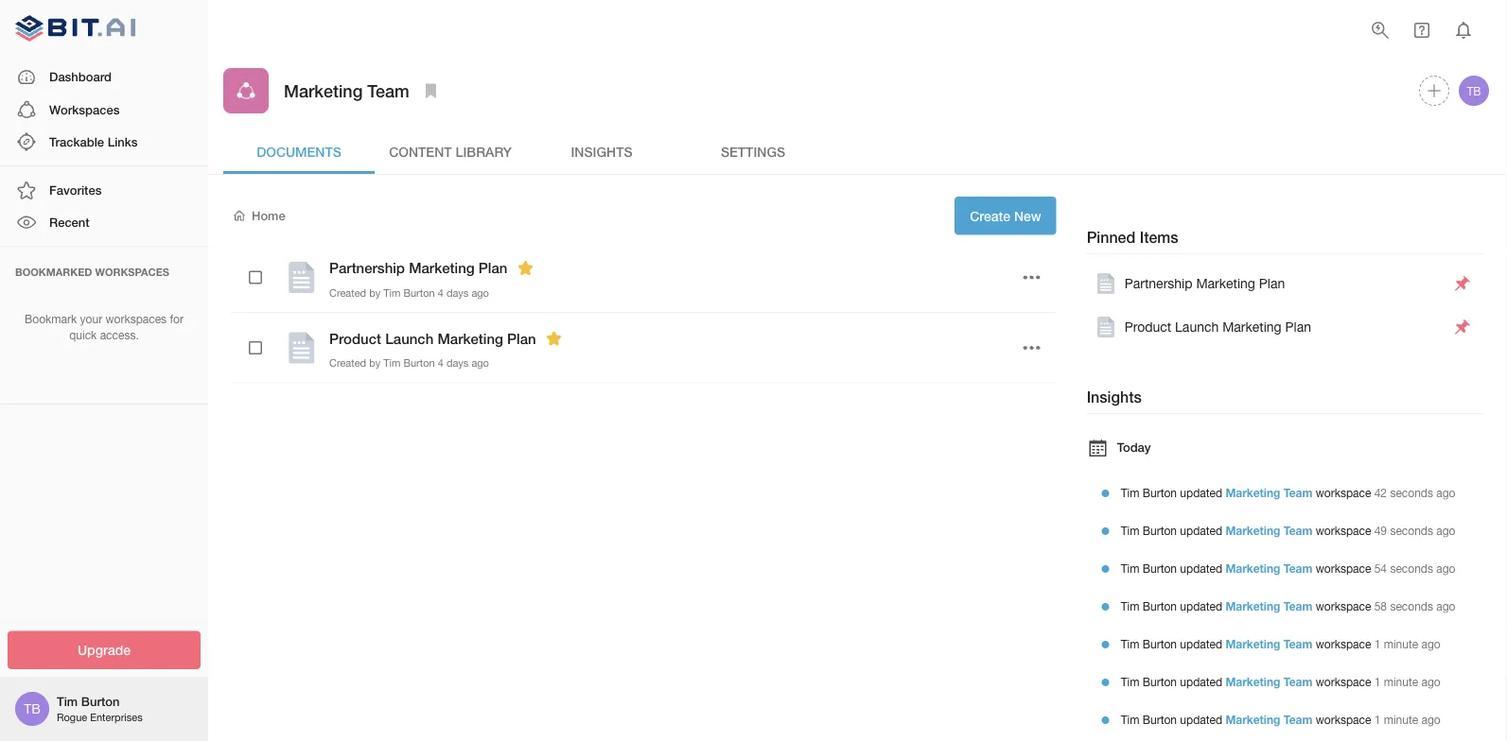 Task type: vqa. For each thing, say whether or not it's contained in the screenshot.
middle minute
yes



Task type: describe. For each thing, give the bounding box(es) containing it.
workspaces
[[95, 266, 169, 278]]

ago for 1st marketing team link from the bottom
[[1421, 714, 1441, 727]]

tim for third marketing team link from the top of the page
[[1121, 562, 1139, 576]]

updated for third marketing team link from the bottom of the page
[[1180, 638, 1222, 651]]

upgrade
[[78, 643, 131, 658]]

today
[[1117, 440, 1151, 455]]

for
[[170, 313, 183, 326]]

marketing inside product launch marketing plan link
[[1222, 319, 1282, 335]]

3 marketing team link from the top
[[1225, 562, 1312, 576]]

updated for third marketing team link from the top of the page
[[1180, 562, 1222, 576]]

created for partnership marketing plan
[[329, 287, 366, 299]]

5 marketing team link from the top
[[1225, 638, 1312, 651]]

create new button
[[955, 197, 1056, 235]]

0 horizontal spatial launch
[[385, 330, 434, 347]]

access.
[[100, 329, 139, 342]]

settings link
[[677, 129, 829, 174]]

your
[[80, 313, 102, 326]]

workspace for 1st marketing team link from the bottom
[[1316, 714, 1371, 727]]

new
[[1014, 208, 1041, 224]]

ago for fourth marketing team link
[[1436, 600, 1455, 614]]

0 horizontal spatial partnership marketing plan
[[329, 260, 507, 277]]

documents link
[[223, 129, 375, 174]]

4 for launch
[[438, 357, 444, 370]]

bookmarked
[[15, 266, 92, 278]]

tim for fourth marketing team link
[[1121, 600, 1139, 614]]

tim burton updated marketing team workspace 1 minute ago for third marketing team link from the bottom of the page
[[1121, 638, 1441, 651]]

1 horizontal spatial launch
[[1175, 319, 1219, 335]]

upgrade button
[[8, 631, 201, 670]]

created by tim burton 4 days ago for marketing
[[329, 287, 489, 299]]

minute for 1st marketing team link from the bottom
[[1384, 714, 1418, 727]]

trackable links button
[[0, 126, 208, 158]]

recent button
[[0, 207, 208, 239]]

tim burton updated marketing team workspace 1 minute ago for 2nd marketing team link from the bottom of the page
[[1121, 676, 1441, 689]]

4 marketing team link from the top
[[1225, 600, 1312, 614]]

dashboard
[[49, 70, 112, 84]]

content library
[[389, 144, 512, 159]]

tim for third marketing team link from the bottom of the page
[[1121, 638, 1139, 651]]

seconds for 54
[[1390, 562, 1433, 576]]

burton inside tim burton rogue enterprises
[[81, 695, 120, 709]]

created for product launch marketing plan
[[329, 357, 366, 370]]

remove favorite image for partnership marketing plan
[[514, 257, 537, 280]]

tim inside tim burton rogue enterprises
[[57, 695, 78, 709]]

workspaces button
[[0, 93, 208, 126]]

tim burton updated marketing team workspace 54 seconds ago
[[1121, 562, 1455, 576]]

58
[[1374, 600, 1387, 614]]

bookmark
[[25, 313, 77, 326]]

0 horizontal spatial partnership
[[329, 260, 405, 277]]

seconds for 42
[[1390, 487, 1433, 500]]

seconds for 58
[[1390, 600, 1433, 614]]

favorites
[[49, 183, 102, 197]]

documents
[[257, 144, 341, 159]]

ago for 2nd marketing team link from the bottom of the page
[[1421, 676, 1441, 689]]

dashboard button
[[0, 61, 208, 93]]

marketing team
[[284, 80, 409, 101]]

3 1 from the top
[[1374, 714, 1381, 727]]

seconds for 49
[[1390, 525, 1433, 538]]

bookmark image
[[420, 79, 442, 102]]

tim burton updated marketing team workspace 49 seconds ago
[[1121, 525, 1455, 538]]

updated for sixth marketing team link from the bottom of the page
[[1180, 525, 1222, 538]]

minute for third marketing team link from the bottom of the page
[[1384, 638, 1418, 651]]

49
[[1374, 525, 1387, 538]]

1 1 from the top
[[1374, 638, 1381, 651]]



Task type: locate. For each thing, give the bounding box(es) containing it.
1 days from the top
[[446, 287, 469, 299]]

favorites button
[[0, 174, 208, 207]]

items
[[1140, 228, 1178, 246]]

2 days from the top
[[446, 357, 469, 370]]

0 vertical spatial tb
[[1467, 84, 1481, 97]]

tim burton updated marketing team workspace 1 minute ago for 1st marketing team link from the bottom
[[1121, 714, 1441, 727]]

1 minute from the top
[[1384, 638, 1418, 651]]

1 horizontal spatial partnership marketing plan
[[1125, 276, 1285, 292]]

product
[[1125, 319, 1171, 335], [329, 330, 381, 347]]

remove favorite image for product launch marketing plan
[[543, 327, 565, 350]]

days for marketing
[[446, 357, 469, 370]]

ago for third marketing team link from the top of the page
[[1436, 562, 1455, 576]]

0 vertical spatial by
[[369, 287, 380, 299]]

tim for sixth marketing team link from the bottom of the page
[[1121, 525, 1139, 538]]

created by tim burton 4 days ago for launch
[[329, 357, 489, 370]]

1 4 from the top
[[438, 287, 444, 299]]

2 1 from the top
[[1374, 676, 1381, 689]]

days for plan
[[446, 287, 469, 299]]

updated for fourth marketing team link
[[1180, 600, 1222, 614]]

tim
[[383, 287, 401, 299], [383, 357, 401, 370], [1121, 487, 1139, 500], [1121, 525, 1139, 538], [1121, 562, 1139, 576], [1121, 600, 1139, 614], [1121, 638, 1139, 651], [1121, 676, 1139, 689], [57, 695, 78, 709], [1121, 714, 1139, 727]]

1 vertical spatial created
[[329, 357, 366, 370]]

0 horizontal spatial remove favorite image
[[514, 257, 537, 280]]

ago for third marketing team link from the bottom of the page
[[1421, 638, 1441, 651]]

workspaces
[[49, 102, 120, 117]]

1 vertical spatial 4
[[438, 357, 444, 370]]

0 vertical spatial 1
[[1374, 638, 1381, 651]]

1 horizontal spatial partnership
[[1125, 276, 1192, 292]]

2 tim burton updated marketing team workspace 1 minute ago from the top
[[1121, 676, 1441, 689]]

workspaces
[[105, 313, 167, 326]]

1 vertical spatial tb
[[24, 701, 41, 717]]

1 vertical spatial remove favorite image
[[543, 327, 565, 350]]

0 vertical spatial days
[[446, 287, 469, 299]]

days
[[446, 287, 469, 299], [446, 357, 469, 370]]

1 horizontal spatial tb
[[1467, 84, 1481, 97]]

links
[[108, 134, 138, 149]]

by
[[369, 287, 380, 299], [369, 357, 380, 370]]

seconds right 58
[[1390, 600, 1433, 614]]

7 updated from the top
[[1180, 714, 1222, 727]]

1 vertical spatial minute
[[1384, 676, 1418, 689]]

4 updated from the top
[[1180, 600, 1222, 614]]

4 workspace from the top
[[1316, 600, 1371, 614]]

3 updated from the top
[[1180, 562, 1222, 576]]

1 horizontal spatial product
[[1125, 319, 1171, 335]]

5 updated from the top
[[1180, 638, 1222, 651]]

marketing team link
[[1225, 487, 1312, 500], [1225, 525, 1312, 538], [1225, 562, 1312, 576], [1225, 600, 1312, 614], [1225, 638, 1312, 651], [1225, 676, 1312, 689], [1225, 714, 1312, 727]]

1 by from the top
[[369, 287, 380, 299]]

bookmarked workspaces
[[15, 266, 169, 278]]

recent
[[49, 215, 90, 230]]

tim for 1st marketing team link from the bottom
[[1121, 714, 1139, 727]]

product launch marketing plan link
[[1094, 316, 1448, 339]]

library
[[455, 144, 512, 159]]

by for partnership
[[369, 287, 380, 299]]

1 horizontal spatial remove favorite image
[[543, 327, 565, 350]]

ago
[[471, 287, 489, 299], [471, 357, 489, 370], [1436, 487, 1455, 500], [1436, 525, 1455, 538], [1436, 562, 1455, 576], [1436, 600, 1455, 614], [1421, 638, 1441, 651], [1421, 676, 1441, 689], [1421, 714, 1441, 727]]

partnership marketing plan link
[[1094, 272, 1448, 295]]

0 vertical spatial minute
[[1384, 638, 1418, 651]]

0 vertical spatial remove favorite image
[[514, 257, 537, 280]]

3 workspace from the top
[[1316, 562, 1371, 576]]

tb inside "button"
[[1467, 84, 1481, 97]]

create new
[[970, 208, 1041, 224]]

3 seconds from the top
[[1390, 562, 1433, 576]]

workspace for third marketing team link from the bottom of the page
[[1316, 638, 1371, 651]]

1 updated from the top
[[1180, 487, 1222, 500]]

6 updated from the top
[[1180, 676, 1222, 689]]

2 workspace from the top
[[1316, 525, 1371, 538]]

7 marketing team link from the top
[[1225, 714, 1312, 727]]

4
[[438, 287, 444, 299], [438, 357, 444, 370]]

team
[[367, 80, 409, 101], [1283, 487, 1312, 500], [1283, 525, 1312, 538], [1283, 562, 1312, 576], [1283, 600, 1312, 614], [1283, 638, 1312, 651], [1283, 676, 1312, 689], [1283, 714, 1312, 727]]

6 workspace from the top
[[1316, 676, 1371, 689]]

seconds right 42
[[1390, 487, 1433, 500]]

2 4 from the top
[[438, 357, 444, 370]]

trackable
[[49, 134, 104, 149]]

2 vertical spatial minute
[[1384, 714, 1418, 727]]

6 marketing team link from the top
[[1225, 676, 1312, 689]]

partnership inside "link"
[[1125, 276, 1192, 292]]

content
[[389, 144, 452, 159]]

2 vertical spatial 1
[[1374, 714, 1381, 727]]

2 created from the top
[[329, 357, 366, 370]]

tim burton updated marketing team workspace 42 seconds ago
[[1121, 487, 1455, 500]]

workspace for 2nd marketing team link from the bottom of the page
[[1316, 676, 1371, 689]]

1 vertical spatial created by tim burton 4 days ago
[[329, 357, 489, 370]]

burton
[[403, 287, 435, 299], [403, 357, 435, 370], [1143, 487, 1177, 500], [1143, 525, 1177, 538], [1143, 562, 1177, 576], [1143, 600, 1177, 614], [1143, 638, 1177, 651], [1143, 676, 1177, 689], [81, 695, 120, 709], [1143, 714, 1177, 727]]

updated for 7th marketing team link from the bottom of the page
[[1180, 487, 1222, 500]]

product launch marketing plan
[[1125, 319, 1311, 335], [329, 330, 536, 347]]

1 horizontal spatial product launch marketing plan
[[1125, 319, 1311, 335]]

ago for 7th marketing team link from the bottom of the page
[[1436, 487, 1455, 500]]

tab list
[[223, 129, 1492, 174]]

marketing
[[284, 80, 363, 101], [409, 260, 475, 277], [1196, 276, 1255, 292], [1222, 319, 1282, 335], [438, 330, 503, 347], [1225, 487, 1280, 500], [1225, 525, 1280, 538], [1225, 562, 1280, 576], [1225, 600, 1280, 614], [1225, 638, 1280, 651], [1225, 676, 1280, 689], [1225, 714, 1280, 727]]

seconds right 49
[[1390, 525, 1433, 538]]

1 vertical spatial by
[[369, 357, 380, 370]]

0 vertical spatial 4
[[438, 287, 444, 299]]

0 horizontal spatial tb
[[24, 701, 41, 717]]

2 updated from the top
[[1180, 525, 1222, 538]]

tab list containing documents
[[223, 129, 1492, 174]]

workspace for 7th marketing team link from the bottom of the page
[[1316, 487, 1371, 500]]

minute for 2nd marketing team link from the bottom of the page
[[1384, 676, 1418, 689]]

2 minute from the top
[[1384, 676, 1418, 689]]

plan
[[479, 260, 507, 277], [1259, 276, 1285, 292], [1285, 319, 1311, 335], [507, 330, 536, 347]]

pinned items
[[1087, 228, 1178, 246]]

1
[[1374, 638, 1381, 651], [1374, 676, 1381, 689], [1374, 714, 1381, 727]]

minute
[[1384, 638, 1418, 651], [1384, 676, 1418, 689], [1384, 714, 1418, 727]]

created by tim burton 4 days ago
[[329, 287, 489, 299], [329, 357, 489, 370]]

seconds right 54
[[1390, 562, 1433, 576]]

workspace
[[1316, 487, 1371, 500], [1316, 525, 1371, 538], [1316, 562, 1371, 576], [1316, 600, 1371, 614], [1316, 638, 1371, 651], [1316, 676, 1371, 689], [1316, 714, 1371, 727]]

1 created by tim burton 4 days ago from the top
[[329, 287, 489, 299]]

remove favorite image
[[514, 257, 537, 280], [543, 327, 565, 350]]

ago for sixth marketing team link from the bottom of the page
[[1436, 525, 1455, 538]]

insights link
[[526, 129, 677, 174]]

0 horizontal spatial product launch marketing plan
[[329, 330, 536, 347]]

tim for 2nd marketing team link from the bottom of the page
[[1121, 676, 1139, 689]]

0 vertical spatial created
[[329, 287, 366, 299]]

1 tim burton updated marketing team workspace 1 minute ago from the top
[[1121, 638, 1441, 651]]

1 marketing team link from the top
[[1225, 487, 1312, 500]]

home link
[[231, 207, 285, 225]]

tim burton updated marketing team workspace 1 minute ago
[[1121, 638, 1441, 651], [1121, 676, 1441, 689], [1121, 714, 1441, 727]]

enterprises
[[90, 712, 143, 724]]

tim burton rogue enterprises
[[57, 695, 143, 724]]

insights
[[571, 144, 632, 159], [1087, 388, 1142, 406]]

tim burton updated marketing team workspace 58 seconds ago
[[1121, 600, 1455, 614]]

0 vertical spatial created by tim burton 4 days ago
[[329, 287, 489, 299]]

marketing inside "partnership marketing plan" "link"
[[1196, 276, 1255, 292]]

partnership marketing plan
[[329, 260, 507, 277], [1125, 276, 1285, 292]]

plan inside "link"
[[1259, 276, 1285, 292]]

0 horizontal spatial product
[[329, 330, 381, 347]]

workspace for third marketing team link from the top of the page
[[1316, 562, 1371, 576]]

tb button
[[1456, 73, 1492, 109]]

pinned
[[1087, 228, 1135, 246]]

4 for marketing
[[438, 287, 444, 299]]

create
[[970, 208, 1010, 224]]

quick
[[69, 329, 97, 342]]

settings
[[721, 144, 785, 159]]

bookmark your workspaces for quick access.
[[25, 313, 183, 342]]

2 seconds from the top
[[1390, 525, 1433, 538]]

4 seconds from the top
[[1390, 600, 1433, 614]]

1 created from the top
[[329, 287, 366, 299]]

1 vertical spatial 1
[[1374, 676, 1381, 689]]

content library link
[[375, 129, 526, 174]]

trackable links
[[49, 134, 138, 149]]

home
[[252, 208, 285, 223]]

workspace for sixth marketing team link from the bottom of the page
[[1316, 525, 1371, 538]]

rogue
[[57, 712, 87, 724]]

2 marketing team link from the top
[[1225, 525, 1312, 538]]

7 workspace from the top
[[1316, 714, 1371, 727]]

1 workspace from the top
[[1316, 487, 1371, 500]]

2 created by tim burton 4 days ago from the top
[[329, 357, 489, 370]]

2 by from the top
[[369, 357, 380, 370]]

partnership marketing plan inside "link"
[[1125, 276, 1285, 292]]

launch
[[1175, 319, 1219, 335], [385, 330, 434, 347]]

54
[[1374, 562, 1387, 576]]

2 vertical spatial tim burton updated marketing team workspace 1 minute ago
[[1121, 714, 1441, 727]]

created
[[329, 287, 366, 299], [329, 357, 366, 370]]

tb
[[1467, 84, 1481, 97], [24, 701, 41, 717]]

3 tim burton updated marketing team workspace 1 minute ago from the top
[[1121, 714, 1441, 727]]

updated for 1st marketing team link from the bottom
[[1180, 714, 1222, 727]]

5 workspace from the top
[[1316, 638, 1371, 651]]

updated for 2nd marketing team link from the bottom of the page
[[1180, 676, 1222, 689]]

1 vertical spatial tim burton updated marketing team workspace 1 minute ago
[[1121, 676, 1441, 689]]

1 seconds from the top
[[1390, 487, 1433, 500]]

1 vertical spatial days
[[446, 357, 469, 370]]

by for product
[[369, 357, 380, 370]]

updated
[[1180, 487, 1222, 500], [1180, 525, 1222, 538], [1180, 562, 1222, 576], [1180, 600, 1222, 614], [1180, 638, 1222, 651], [1180, 676, 1222, 689], [1180, 714, 1222, 727]]

workspace for fourth marketing team link
[[1316, 600, 1371, 614]]

partnership
[[329, 260, 405, 277], [1125, 276, 1192, 292]]

tim for 7th marketing team link from the bottom of the page
[[1121, 487, 1139, 500]]

0 vertical spatial insights
[[571, 144, 632, 159]]

seconds
[[1390, 487, 1433, 500], [1390, 525, 1433, 538], [1390, 562, 1433, 576], [1390, 600, 1433, 614]]

1 vertical spatial insights
[[1087, 388, 1142, 406]]

0 horizontal spatial insights
[[571, 144, 632, 159]]

1 horizontal spatial insights
[[1087, 388, 1142, 406]]

3 minute from the top
[[1384, 714, 1418, 727]]

42
[[1374, 487, 1387, 500]]

0 vertical spatial tim burton updated marketing team workspace 1 minute ago
[[1121, 638, 1441, 651]]



